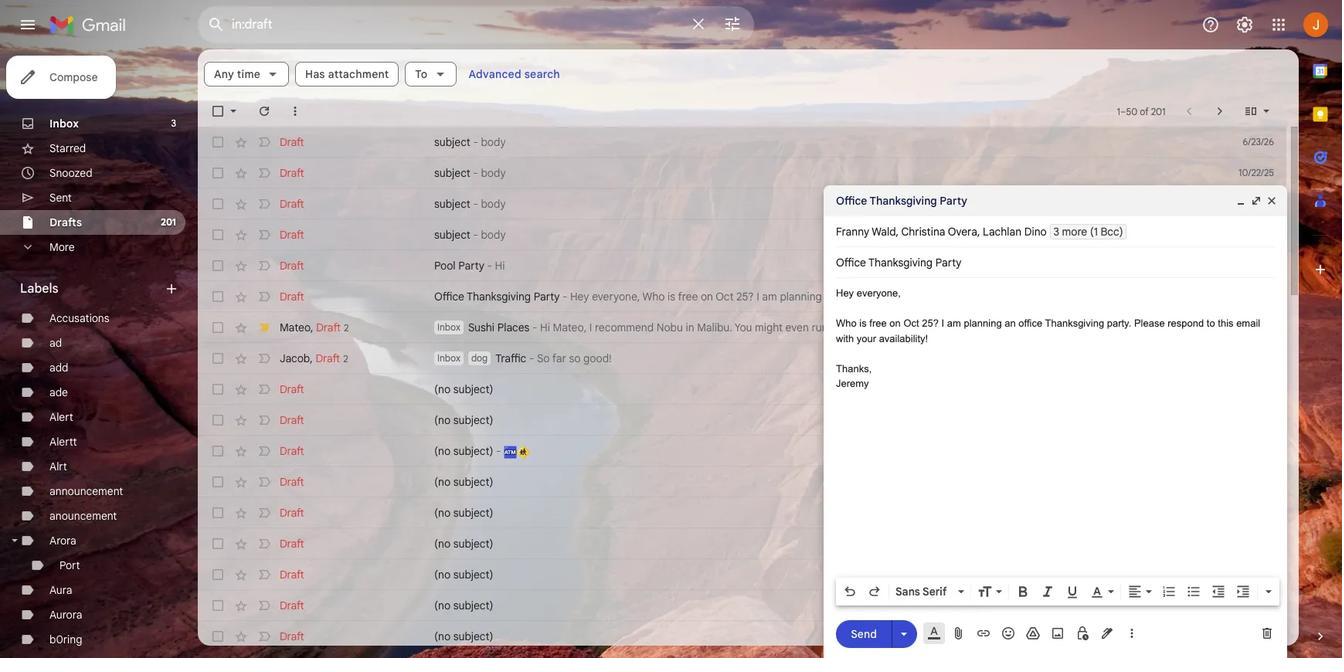 Task type: locate. For each thing, give the bounding box(es) containing it.
subject)
[[453, 383, 494, 397], [453, 414, 494, 427], [453, 444, 494, 458], [453, 475, 494, 489], [453, 506, 494, 520], [453, 537, 494, 551], [453, 568, 494, 582], [453, 599, 494, 613], [453, 630, 494, 644]]

1 horizontal spatial is
[[860, 318, 867, 329]]

draft
[[280, 135, 304, 149], [280, 166, 304, 180], [280, 197, 304, 211], [280, 228, 304, 242], [280, 259, 304, 273], [280, 290, 304, 304], [316, 320, 341, 334], [316, 351, 340, 365], [280, 383, 304, 397], [280, 414, 304, 427], [280, 444, 304, 458], [280, 475, 304, 489], [280, 506, 304, 520], [280, 537, 304, 551], [280, 568, 304, 582], [280, 599, 304, 613], [280, 630, 304, 644]]

0 vertical spatial an
[[825, 290, 837, 304]]

6 subject) from the top
[[453, 537, 494, 551]]

office up a
[[840, 290, 868, 304]]

drafts link
[[49, 216, 82, 230]]

1 vertical spatial is
[[860, 318, 867, 329]]

1 vertical spatial am
[[948, 318, 962, 329]]

0 horizontal spatial to
[[1047, 290, 1057, 304]]

so
[[537, 352, 550, 366]]

hi right the pool
[[495, 259, 505, 273]]

refresh image
[[257, 104, 272, 119]]

0 vertical spatial sep 14
[[1247, 569, 1275, 581]]

i right the mateo,
[[590, 321, 592, 335]]

an inside main content
[[825, 290, 837, 304]]

0 horizontal spatial planning
[[780, 290, 822, 304]]

, left christina at the right
[[896, 225, 899, 239]]

0 vertical spatial 14
[[1266, 569, 1275, 581]]

9 row from the top
[[198, 374, 1287, 405]]

1 vertical spatial availability!
[[879, 333, 929, 344]]

1 horizontal spatial this
[[1218, 318, 1234, 329]]

minimize image
[[1235, 195, 1248, 207]]

sep 14 down the "more formatting options" icon
[[1247, 631, 1275, 642]]

am up the might
[[762, 290, 778, 304]]

on left lol!
[[890, 318, 901, 329]]

(no subject) for 2nd (no subject) 'link' from the top
[[434, 414, 494, 427]]

an down subject field
[[1005, 318, 1016, 329]]

1 vertical spatial party.
[[1108, 318, 1132, 329]]

1 vertical spatial party
[[459, 259, 485, 273]]

oct 4
[[1252, 322, 1275, 333]]

(no for 4th (no subject) 'link' from the bottom of the main content containing any time
[[434, 537, 451, 551]]

party up the mateo,
[[534, 290, 560, 304]]

1 14 from the top
[[1266, 569, 1275, 581]]

2 (no subject) from the top
[[434, 414, 494, 427]]

party right the pool
[[459, 259, 485, 273]]

so
[[569, 352, 581, 366]]

1 (no subject) link from the top
[[434, 382, 1202, 397]]

your
[[1133, 290, 1154, 304], [857, 333, 877, 344]]

settings image
[[1236, 15, 1255, 34]]

2 14 from the top
[[1266, 600, 1275, 611]]

with down "bcc)"
[[1109, 290, 1130, 304]]

1 vertical spatial please
[[1135, 318, 1165, 329]]

(no
[[434, 383, 451, 397], [434, 414, 451, 427], [434, 444, 451, 458], [434, 475, 451, 489], [434, 506, 451, 520], [434, 537, 451, 551], [434, 568, 451, 582], [434, 599, 451, 613], [434, 630, 451, 644]]

on
[[701, 290, 713, 304], [890, 318, 901, 329]]

thanks, up oct 4
[[1214, 290, 1252, 304]]

party.
[[937, 290, 966, 304], [1108, 318, 1132, 329]]

indent more ‪(⌘])‬ image
[[1236, 584, 1252, 600]]

subject) for third cell from the bottom
[[453, 475, 494, 489]]

any
[[214, 67, 234, 81]]

inbox
[[49, 117, 79, 131], [438, 322, 461, 333], [438, 352, 461, 364]]

please inside who is free on oct 25? i am planning an office thanksgiving party. please respond to this email with your availability!
[[1135, 318, 1165, 329]]

8 (no from the top
[[434, 599, 451, 613]]

0 horizontal spatial office
[[840, 290, 868, 304]]

16 row from the top
[[198, 591, 1287, 622]]

3
[[171, 117, 176, 129], [1054, 225, 1060, 239]]

0 horizontal spatial who
[[643, 290, 665, 304]]

1 horizontal spatial on
[[890, 318, 901, 329]]

availability! inside who is free on oct 25? i am planning an office thanksgiving party. please respond to this email with your availability!
[[879, 333, 929, 344]]

1 vertical spatial to
[[1207, 318, 1216, 329]]

3 (no subject) link from the top
[[434, 475, 1202, 490]]

1 vertical spatial thanks,
[[836, 363, 872, 375]]

4 row from the top
[[198, 220, 1287, 250]]

0 horizontal spatial on
[[701, 290, 713, 304]]

1 vertical spatial with
[[836, 333, 854, 344]]

0 vertical spatial office
[[840, 290, 868, 304]]

1 vertical spatial inbox
[[438, 322, 461, 333]]

0 horizontal spatial is
[[668, 290, 676, 304]]

inbox inside 'inbox sushi places - hi mateo, i recommend nobu in malibu. you might even run into a celebrity lol!'
[[438, 322, 461, 333]]

in
[[686, 321, 695, 335]]

oct right celebrity
[[904, 318, 920, 329]]

2 horizontal spatial oct
[[1252, 322, 1267, 333]]

, up jacob , draft 2
[[311, 320, 314, 334]]

to
[[1047, 290, 1057, 304], [1207, 318, 1216, 329]]

bulleted list ‪(⌘⇧8)‬ image
[[1187, 584, 1202, 600]]

4 subject from the top
[[434, 228, 471, 242]]

25? right lol!
[[922, 318, 939, 329]]

thanksgiving up the places
[[467, 290, 531, 304]]

4 (no from the top
[[434, 475, 451, 489]]

more button
[[0, 235, 186, 260]]

1 horizontal spatial thanks,
[[1214, 290, 1252, 304]]

lachlan
[[983, 225, 1022, 239]]

0 horizontal spatial am
[[762, 290, 778, 304]]

(1
[[1091, 225, 1098, 239]]

am right lol!
[[948, 318, 962, 329]]

1 vertical spatial email
[[1237, 318, 1261, 329]]

thanks, down a
[[836, 363, 872, 375]]

everyone, inside 'row'
[[592, 290, 640, 304]]

has attachment
[[305, 67, 389, 81]]

thanksgiving inside who is free on oct 25? i am planning an office thanksgiving party. please respond to this email with your availability!
[[1046, 318, 1105, 329]]

more options image
[[1128, 626, 1137, 642]]

0 vertical spatial party.
[[937, 290, 966, 304]]

0 vertical spatial 201
[[1152, 106, 1166, 117]]

planning
[[780, 290, 822, 304], [964, 318, 1002, 329]]

office inside 'row'
[[434, 290, 465, 304]]

1 horizontal spatial i
[[757, 290, 760, 304]]

8 row from the top
[[198, 343, 1287, 374]]

14 up the "more formatting options" icon
[[1266, 569, 1275, 581]]

2 subject - body from the top
[[434, 166, 506, 180]]

1 horizontal spatial availability!
[[1157, 290, 1211, 304]]

2 horizontal spatial i
[[942, 318, 945, 329]]

planning up the even
[[780, 290, 822, 304]]

6 (no subject) from the top
[[434, 537, 494, 551]]

thanks, jeremy
[[836, 363, 872, 390]]

hi left the mateo,
[[540, 321, 550, 335]]

on up malibu. at the right of the page
[[701, 290, 713, 304]]

2 subject) from the top
[[453, 414, 494, 427]]

traffic - so far so good!
[[496, 352, 612, 366]]

1 vertical spatial jeremy
[[836, 378, 869, 390]]

2 (no subject) link from the top
[[434, 413, 1202, 428]]

1 horizontal spatial free
[[870, 318, 887, 329]]

gmail image
[[49, 9, 134, 40]]

respond left oct 4
[[1168, 318, 1205, 329]]

2 subject from the top
[[434, 166, 471, 180]]

0 vertical spatial your
[[1133, 290, 1154, 304]]

1 horizontal spatial office
[[1019, 318, 1043, 329]]

4 subject) from the top
[[453, 475, 494, 489]]

5 subject) from the top
[[453, 506, 494, 520]]

pop out image
[[1251, 195, 1263, 207]]

respond inside who is free on oct 25? i am planning an office thanksgiving party. please respond to this email with your availability!
[[1168, 318, 1205, 329]]

sep down the indent more ‪(⌘])‬ "image"
[[1247, 631, 1264, 642]]

office for office thanksgiving party
[[836, 194, 868, 208]]

14 for 15th 'row'
[[1266, 569, 1275, 581]]

1 horizontal spatial 25?
[[922, 318, 939, 329]]

main content containing any time
[[198, 49, 1299, 659]]

traffic
[[496, 352, 527, 366]]

i right lol!
[[942, 318, 945, 329]]

2 sep 14 from the top
[[1247, 600, 1275, 611]]

2 inside jacob , draft 2
[[343, 353, 348, 364]]

1 horizontal spatial email
[[1237, 318, 1261, 329]]

franny wald , christina overa , lachlan dino 3 more (1 bcc)
[[836, 225, 1124, 239]]

aura link
[[49, 584, 72, 598]]

inbox link
[[49, 117, 79, 131]]

oct left 4
[[1252, 322, 1267, 333]]

8 (no subject) link from the top
[[434, 629, 1202, 645]]

-
[[473, 135, 478, 149], [473, 166, 478, 180], [473, 197, 478, 211], [473, 228, 478, 242], [487, 259, 492, 273], [563, 290, 568, 304], [533, 321, 538, 335], [529, 352, 534, 366], [494, 444, 504, 458]]

1 sep from the top
[[1247, 569, 1264, 581]]

everyone, up celebrity
[[857, 288, 901, 299]]

pool
[[434, 259, 456, 273]]

to left oct 4
[[1207, 318, 1216, 329]]

inbox left sushi
[[438, 322, 461, 333]]

3 subject) from the top
[[453, 444, 494, 458]]

7 subject) from the top
[[453, 568, 494, 582]]

0 horizontal spatial party.
[[937, 290, 966, 304]]

tab list
[[1299, 49, 1343, 603]]

free right a
[[870, 318, 887, 329]]

0 horizontal spatial jeremy
[[836, 378, 869, 390]]

7 (no subject) from the top
[[434, 568, 494, 582]]

office thanksgiving party - hey everyone, who is free on oct 25? i am planning an office thanksgiving party. please respond to this email with your availability! thanks, jeremy
[[434, 290, 1290, 304]]

0 vertical spatial is
[[668, 290, 676, 304]]

subject - body
[[434, 135, 506, 149], [434, 166, 506, 180], [434, 197, 506, 211], [434, 228, 506, 242]]

older image
[[1213, 104, 1228, 119]]

sep 14
[[1247, 569, 1275, 581], [1247, 600, 1275, 611], [1247, 631, 1275, 642]]

free inside 'row'
[[678, 290, 698, 304]]

hey
[[836, 288, 854, 299], [571, 290, 589, 304]]

with right run
[[836, 333, 854, 344]]

planning right lol!
[[964, 318, 1002, 329]]

2 inside mateo , draft 2
[[344, 322, 349, 334]]

3 (no subject) from the top
[[434, 444, 494, 458]]

1 vertical spatial 25?
[[922, 318, 939, 329]]

0 vertical spatial free
[[678, 290, 698, 304]]

(no subject) for 4th (no subject) 'link' from the bottom of the main content containing any time
[[434, 537, 494, 551]]

0 vertical spatial who
[[643, 290, 665, 304]]

free
[[678, 290, 698, 304], [870, 318, 887, 329]]

1 vertical spatial free
[[870, 318, 887, 329]]

subject for third 'row'
[[434, 197, 471, 211]]

2 vertical spatial sep
[[1247, 631, 1264, 642]]

subject) for second cell from the bottom of the main content containing any time
[[453, 506, 494, 520]]

free up in
[[678, 290, 698, 304]]

everyone, up recommend
[[592, 290, 640, 304]]

11/16/24
[[1243, 198, 1275, 209]]

3 subject from the top
[[434, 197, 471, 211]]

free inside who is free on oct 25? i am planning an office thanksgiving party. please respond to this email with your availability!
[[870, 318, 887, 329]]

subject
[[434, 135, 471, 149], [434, 166, 471, 180], [434, 197, 471, 211], [434, 228, 471, 242]]

more send options image
[[897, 627, 912, 642]]

6 (no from the top
[[434, 537, 451, 551]]

office up franny
[[836, 194, 868, 208]]

1 vertical spatial who
[[836, 318, 857, 329]]

1 vertical spatial 3
[[1054, 225, 1060, 239]]

14 up discard draft ‪(⌘⇧d)‬ image
[[1266, 600, 1275, 611]]

2 vertical spatial sep 14
[[1247, 631, 1275, 642]]

compose button
[[6, 56, 116, 99]]

run
[[812, 321, 828, 335]]

who is free on oct 25? i am planning an office thanksgiving party. please respond to this email with your availability!
[[836, 318, 1261, 344]]

announcement
[[49, 485, 123, 499]]

1 horizontal spatial hey
[[836, 288, 854, 299]]

2 up jacob , draft 2
[[344, 322, 349, 334]]

formatting options toolbar
[[836, 578, 1280, 606]]

respond up who is free on oct 25? i am planning an office thanksgiving party. please respond to this email with your availability!
[[1004, 290, 1044, 304]]

None search field
[[198, 6, 754, 43]]

close image
[[1266, 195, 1279, 207]]

0 horizontal spatial hey
[[571, 290, 589, 304]]

Search mail text field
[[232, 17, 680, 32]]

email
[[1080, 290, 1106, 304], [1237, 318, 1261, 329]]

0 vertical spatial respond
[[1004, 290, 1044, 304]]

1 subject) from the top
[[453, 383, 494, 397]]

1 vertical spatial sep
[[1247, 600, 1264, 611]]

advanced search button
[[463, 60, 567, 88]]

1 subject - body from the top
[[434, 135, 506, 149]]

10 row from the top
[[198, 405, 1287, 436]]

0 vertical spatial with
[[1109, 290, 1130, 304]]

0 vertical spatial 3
[[171, 117, 176, 129]]

indent less ‪(⌘[)‬ image
[[1211, 584, 1227, 600]]

1 cell from the top
[[1231, 227, 1287, 243]]

email down subject field
[[1080, 290, 1106, 304]]

0 horizontal spatial please
[[968, 290, 1001, 304]]

1 vertical spatial office
[[1019, 318, 1043, 329]]

2 vertical spatial party
[[534, 290, 560, 304]]

is inside main content
[[668, 290, 676, 304]]

(no subject) for 2nd (no subject) 'link' from the bottom of the main content containing any time
[[434, 599, 494, 613]]

everyone, inside message body "text field"
[[857, 288, 901, 299]]

is right a
[[860, 318, 867, 329]]

5 (no subject) link from the top
[[434, 536, 1202, 552]]

support image
[[1202, 15, 1221, 34]]

to down subject field
[[1047, 290, 1057, 304]]

sep
[[1247, 569, 1264, 581], [1247, 600, 1264, 611], [1247, 631, 1264, 642]]

1 (no subject) from the top
[[434, 383, 494, 397]]

0 vertical spatial email
[[1080, 290, 1106, 304]]

0 vertical spatial office
[[836, 194, 868, 208]]

1 vertical spatial 2
[[343, 353, 348, 364]]

9 (no from the top
[[434, 630, 451, 644]]

1 horizontal spatial your
[[1133, 290, 1154, 304]]

availability!
[[1157, 290, 1211, 304], [879, 333, 929, 344]]

who
[[643, 290, 665, 304], [836, 318, 857, 329]]

respond
[[1004, 290, 1044, 304], [1168, 318, 1205, 329]]

1 (no from the top
[[434, 383, 451, 397]]

main content
[[198, 49, 1299, 659]]

aurora link
[[49, 608, 82, 622]]

toggle split pane mode image
[[1244, 104, 1259, 119]]

this inside 'row'
[[1060, 290, 1078, 304]]

am
[[762, 290, 778, 304], [948, 318, 962, 329]]

office down subject field
[[1019, 318, 1043, 329]]

50
[[1127, 106, 1138, 117]]

search
[[525, 67, 560, 81]]

1 horizontal spatial party.
[[1108, 318, 1132, 329]]

5 (no subject) from the top
[[434, 506, 494, 520]]

please inside main content
[[968, 290, 1001, 304]]

party up "overa"
[[940, 194, 968, 208]]

7 (no from the top
[[434, 568, 451, 582]]

oct up malibu. at the right of the page
[[716, 290, 734, 304]]

0 vertical spatial planning
[[780, 290, 822, 304]]

i for lol!
[[590, 321, 592, 335]]

add link
[[49, 361, 68, 375]]

25?
[[737, 290, 754, 304], [922, 318, 939, 329]]

3 row from the top
[[198, 189, 1287, 220]]

is up 'nobu'
[[668, 290, 676, 304]]

0 horizontal spatial party
[[459, 259, 485, 273]]

thanksgiving
[[870, 194, 937, 208], [467, 290, 531, 304], [870, 290, 935, 304], [1046, 318, 1105, 329]]

4 (no subject) from the top
[[434, 475, 494, 489]]

1 horizontal spatial please
[[1135, 318, 1165, 329]]

1 vertical spatial sep 14
[[1247, 600, 1275, 611]]

8 (no subject) from the top
[[434, 599, 494, 613]]

jeremy inside thanks, jeremy
[[836, 378, 869, 390]]

0 horizontal spatial thanks,
[[836, 363, 872, 375]]

jeremy down a
[[836, 378, 869, 390]]

5 (no from the top
[[434, 506, 451, 520]]

i
[[757, 290, 760, 304], [942, 318, 945, 329], [590, 321, 592, 335]]

2 vertical spatial 14
[[1266, 631, 1275, 642]]

party inside dialog
[[940, 194, 968, 208]]

inbox left dog
[[438, 352, 461, 364]]

hey up into
[[836, 288, 854, 299]]

1 horizontal spatial who
[[836, 318, 857, 329]]

201
[[1152, 106, 1166, 117], [161, 216, 176, 228]]

2 (no from the top
[[434, 414, 451, 427]]

1 vertical spatial 201
[[161, 216, 176, 228]]

7 row from the top
[[198, 312, 1287, 343]]

2 horizontal spatial party
[[940, 194, 968, 208]]

your inside main content
[[1133, 290, 1154, 304]]

has attachment button
[[295, 62, 399, 87]]

(no subject) for third (no subject) 'link' from the top of the main content containing any time
[[434, 475, 494, 489]]

1 vertical spatial respond
[[1168, 318, 1205, 329]]

13 row from the top
[[198, 498, 1287, 529]]

anouncement link
[[49, 509, 117, 523]]

0 vertical spatial this
[[1060, 290, 1078, 304]]

nobu
[[657, 321, 683, 335]]

2 down mateo , draft 2
[[343, 353, 348, 364]]

hey up the mateo,
[[571, 290, 589, 304]]

2 for jacob
[[343, 353, 348, 364]]

office down the pool
[[434, 290, 465, 304]]

jeremy up 4
[[1254, 290, 1290, 304]]

1 horizontal spatial party
[[534, 290, 560, 304]]

thanks, inside main content
[[1214, 290, 1252, 304]]

0 vertical spatial 25?
[[737, 290, 754, 304]]

1 horizontal spatial office
[[836, 194, 868, 208]]

who up 'nobu'
[[643, 290, 665, 304]]

0 vertical spatial party
[[940, 194, 968, 208]]

bold ‪(⌘b)‬ image
[[1016, 584, 1031, 600]]

row containing jacob
[[198, 343, 1287, 374]]

attach files image
[[952, 626, 967, 642]]

3 sep 14 from the top
[[1247, 631, 1275, 642]]

any time button
[[204, 62, 289, 87]]

alert
[[49, 410, 73, 424]]

sep 14 up the "more formatting options" icon
[[1247, 569, 1275, 581]]

3 14 from the top
[[1266, 631, 1275, 642]]

None checkbox
[[210, 135, 226, 150], [210, 165, 226, 181], [210, 196, 226, 212], [210, 227, 226, 243], [210, 351, 226, 366], [210, 382, 226, 397], [210, 536, 226, 552], [210, 567, 226, 583], [210, 598, 226, 614], [210, 135, 226, 150], [210, 165, 226, 181], [210, 196, 226, 212], [210, 227, 226, 243], [210, 351, 226, 366], [210, 382, 226, 397], [210, 536, 226, 552], [210, 567, 226, 583], [210, 598, 226, 614]]

cell
[[1231, 227, 1287, 243], [1231, 258, 1287, 274], [1231, 289, 1287, 305], [1231, 351, 1287, 366], [1231, 382, 1287, 397], [1231, 413, 1287, 428], [1231, 444, 1287, 459], [1231, 475, 1287, 490], [1231, 506, 1287, 521], [1231, 536, 1287, 552]]

this left oct 4
[[1218, 318, 1234, 329]]

0 vertical spatial 2
[[344, 322, 349, 334]]

0 horizontal spatial oct
[[716, 290, 734, 304]]

1 vertical spatial 14
[[1266, 600, 1275, 611]]

1 row from the top
[[198, 127, 1287, 158]]

sep up the indent more ‪(⌘])‬ "image"
[[1247, 569, 1264, 581]]

2 for mateo
[[344, 322, 349, 334]]

insert link ‪(⌘k)‬ image
[[976, 626, 992, 642]]

5 row from the top
[[198, 250, 1287, 281]]

0 horizontal spatial everyone,
[[592, 290, 640, 304]]

add
[[49, 361, 68, 375]]

inbox up starred at left top
[[49, 117, 79, 131]]

1 horizontal spatial am
[[948, 318, 962, 329]]

office inside dialog
[[836, 194, 868, 208]]

sep 14 up discard draft ‪(⌘⇧d)‬ image
[[1247, 600, 1275, 611]]

i up the might
[[757, 290, 760, 304]]

subject) for 6th cell from the bottom of the main content containing any time
[[453, 383, 494, 397]]

0 vertical spatial am
[[762, 290, 778, 304]]

0 horizontal spatial 25?
[[737, 290, 754, 304]]

0 vertical spatial hi
[[495, 259, 505, 273]]

numbered list ‪(⌘⇧7)‬ image
[[1162, 584, 1177, 600]]

25? inside main content
[[737, 290, 754, 304]]

🏧 image
[[504, 446, 517, 459]]

availability! inside main content
[[1157, 290, 1211, 304]]

1 subject from the top
[[434, 135, 471, 149]]

0 horizontal spatial this
[[1060, 290, 1078, 304]]

8 subject) from the top
[[453, 599, 494, 613]]

1 vertical spatial an
[[1005, 318, 1016, 329]]

i inside who is free on oct 25? i am planning an office thanksgiving party. please respond to this email with your availability!
[[942, 318, 945, 329]]

(no subject)
[[434, 383, 494, 397], [434, 414, 494, 427], [434, 444, 494, 458], [434, 475, 494, 489], [434, 506, 494, 520], [434, 537, 494, 551], [434, 568, 494, 582], [434, 599, 494, 613], [434, 630, 494, 644]]

2 sep from the top
[[1247, 600, 1264, 611]]

places
[[498, 321, 530, 335]]

2 2 from the top
[[343, 353, 348, 364]]

please
[[968, 290, 1001, 304], [1135, 318, 1165, 329]]

is
[[668, 290, 676, 304], [860, 318, 867, 329]]

clear search image
[[683, 9, 714, 39]]

1 vertical spatial on
[[890, 318, 901, 329]]

1 2 from the top
[[344, 322, 349, 334]]

9 (no subject) from the top
[[434, 630, 494, 644]]

1 vertical spatial your
[[857, 333, 877, 344]]

15 row from the top
[[198, 560, 1287, 591]]

0 vertical spatial inbox
[[49, 117, 79, 131]]

everyone,
[[857, 288, 901, 299], [592, 290, 640, 304]]

1 vertical spatial hi
[[540, 321, 550, 335]]

this down subject field
[[1060, 290, 1078, 304]]

row
[[198, 127, 1287, 158], [198, 158, 1287, 189], [198, 189, 1287, 220], [198, 220, 1287, 250], [198, 250, 1287, 281], [198, 281, 1290, 312], [198, 312, 1287, 343], [198, 343, 1287, 374], [198, 374, 1287, 405], [198, 405, 1287, 436], [198, 436, 1287, 467], [198, 467, 1287, 498], [198, 498, 1287, 529], [198, 529, 1287, 560], [198, 560, 1287, 591], [198, 591, 1287, 622], [198, 622, 1287, 652]]

thanksgiving down subject field
[[1046, 318, 1105, 329]]

1 horizontal spatial planning
[[964, 318, 1002, 329]]

6 row from the top
[[198, 281, 1290, 312]]

sep up discard draft ‪(⌘⇧d)‬ image
[[1247, 600, 1264, 611]]

email left 4
[[1237, 318, 1261, 329]]

insert files using drive image
[[1026, 626, 1041, 642]]

discard draft ‪(⌘⇧d)‬ image
[[1260, 626, 1275, 642]]

25? up you
[[737, 290, 754, 304]]

am inside main content
[[762, 290, 778, 304]]

0 horizontal spatial with
[[836, 333, 854, 344]]

(no for fifth (no subject) 'link' from the bottom of the main content containing any time
[[434, 506, 451, 520]]

office
[[840, 290, 868, 304], [1019, 318, 1043, 329]]

(no for eighth (no subject) 'link'
[[434, 630, 451, 644]]

,
[[896, 225, 899, 239], [978, 225, 981, 239], [311, 320, 314, 334], [310, 351, 313, 365]]

who right run
[[836, 318, 857, 329]]

Message Body text field
[[836, 286, 1275, 574]]

None checkbox
[[210, 104, 226, 119], [210, 258, 226, 274], [210, 289, 226, 305], [210, 320, 226, 335], [210, 413, 226, 428], [210, 444, 226, 459], [210, 475, 226, 490], [210, 506, 226, 521], [210, 629, 226, 645], [210, 104, 226, 119], [210, 258, 226, 274], [210, 289, 226, 305], [210, 320, 226, 335], [210, 413, 226, 428], [210, 444, 226, 459], [210, 475, 226, 490], [210, 506, 226, 521], [210, 629, 226, 645]]

1 vertical spatial this
[[1218, 318, 1234, 329]]

14 down the "more formatting options" icon
[[1266, 631, 1275, 642]]

an up into
[[825, 290, 837, 304]]



Task type: describe. For each thing, give the bounding box(es) containing it.
snoozed
[[49, 166, 93, 180]]

toggle confidential mode image
[[1075, 626, 1091, 642]]

3 cell from the top
[[1231, 289, 1287, 305]]

malibu.
[[697, 321, 733, 335]]

advanced search options image
[[717, 9, 748, 39]]

with inside main content
[[1109, 290, 1130, 304]]

hey everyone,
[[836, 288, 904, 299]]

who inside who is free on oct 25? i am planning an office thanksgiving party. please respond to this email with your availability!
[[836, 318, 857, 329]]

recommend
[[595, 321, 654, 335]]

(no for third (no subject) 'link' from the top of the main content containing any time
[[434, 475, 451, 489]]

any time
[[214, 67, 261, 81]]

6 cell from the top
[[1231, 413, 1287, 428]]

arora link
[[49, 534, 76, 548]]

1 body from the top
[[481, 135, 506, 149]]

6 (no subject) link from the top
[[434, 567, 1202, 583]]

, down mateo , draft 2
[[310, 351, 313, 365]]

alrt
[[49, 460, 67, 474]]

advanced search
[[469, 67, 560, 81]]

email inside who is free on oct 25? i am planning an office thanksgiving party. please respond to this email with your availability!
[[1237, 318, 1261, 329]]

labels navigation
[[0, 49, 198, 659]]

port link
[[60, 559, 80, 573]]

main menu image
[[19, 15, 37, 34]]

6/23/26
[[1243, 136, 1275, 148]]

insert signature image
[[1100, 626, 1115, 642]]

more
[[1063, 225, 1088, 239]]

2 vertical spatial inbox
[[438, 352, 461, 364]]

anouncement
[[49, 509, 117, 523]]

overa
[[948, 225, 978, 239]]

0 vertical spatial to
[[1047, 290, 1057, 304]]

party for office thanksgiving party - hey everyone, who is free on oct 25? i am planning an office thanksgiving party. please respond to this email with your availability! thanks, jeremy
[[534, 290, 560, 304]]

subject) for 5th cell from the bottom
[[453, 414, 494, 427]]

3 inside labels navigation
[[171, 117, 176, 129]]

3 body from the top
[[481, 197, 506, 211]]

franny
[[836, 225, 870, 239]]

announcement link
[[49, 485, 123, 499]]

am inside who is free on oct 25? i am planning an office thanksgiving party. please respond to this email with your availability!
[[948, 318, 962, 329]]

9 cell from the top
[[1231, 506, 1287, 521]]

wald
[[872, 225, 896, 239]]

thanks, inside message body "text field"
[[836, 363, 872, 375]]

17 row from the top
[[198, 622, 1287, 652]]

christina
[[902, 225, 946, 239]]

(no subject) for eighth (no subject) 'link'
[[434, 630, 494, 644]]

11 row from the top
[[198, 436, 1287, 467]]

0 horizontal spatial respond
[[1004, 290, 1044, 304]]

3 subject - body from the top
[[434, 197, 506, 211]]

(no for 2nd (no subject) 'link' from the bottom of the main content containing any time
[[434, 599, 451, 613]]

25? inside who is free on oct 25? i am planning an office thanksgiving party. please respond to this email with your availability!
[[922, 318, 939, 329]]

3 inside office thanksgiving party dialog
[[1054, 225, 1060, 239]]

(no for first (no subject) 'link' from the top
[[434, 383, 451, 397]]

labels heading
[[20, 281, 164, 297]]

lol!
[[907, 321, 921, 335]]

office inside main content
[[840, 290, 868, 304]]

ad
[[49, 336, 62, 350]]

to
[[415, 67, 428, 81]]

alertt
[[49, 435, 77, 449]]

(no for third (no subject) 'link' from the bottom
[[434, 568, 451, 582]]

redo ‪(⌘y)‬ image
[[867, 584, 883, 600]]

4 (no subject) link from the top
[[434, 506, 1202, 521]]

undo ‪(⌘z)‬ image
[[843, 584, 858, 600]]

is inside who is free on oct 25? i am planning an office thanksgiving party. please respond to this email with your availability!
[[860, 318, 867, 329]]

on inside who is free on oct 25? i am planning an office thanksgiving party. please respond to this email with your availability!
[[890, 318, 901, 329]]

sent link
[[49, 191, 72, 205]]

you
[[735, 321, 753, 335]]

🚸 image
[[517, 446, 530, 459]]

hey inside message body "text field"
[[836, 288, 854, 299]]

(no subject) for fifth (no subject) 'link' from the bottom of the main content containing any time
[[434, 506, 494, 520]]

compose
[[49, 70, 98, 84]]

4 body from the top
[[481, 228, 506, 242]]

1 50 of 201
[[1117, 106, 1166, 117]]

alert link
[[49, 410, 73, 424]]

b0ring
[[49, 633, 82, 647]]

pool party - hi
[[434, 259, 505, 273]]

dino
[[1025, 225, 1047, 239]]

subject for 16th 'row' from the bottom of the main content containing any time
[[434, 166, 471, 180]]

4 cell from the top
[[1231, 351, 1287, 366]]

might
[[755, 321, 783, 335]]

subject) for 7th cell
[[453, 444, 494, 458]]

7 cell from the top
[[1231, 444, 1287, 459]]

hey inside 'row'
[[571, 290, 589, 304]]

even
[[786, 321, 809, 335]]

(no for 2nd (no subject) 'link' from the top
[[434, 414, 451, 427]]

10 cell from the top
[[1231, 536, 1287, 552]]

0 horizontal spatial hi
[[495, 259, 505, 273]]

office thanksgiving party dialog
[[824, 186, 1288, 659]]

office inside who is free on oct 25? i am planning an office thanksgiving party. please respond to this email with your availability!
[[1019, 318, 1043, 329]]

thanksgiving up wald
[[870, 194, 937, 208]]

14 for second 'row' from the bottom of the main content containing any time
[[1266, 600, 1275, 611]]

oct inside who is free on oct 25? i am planning an office thanksgiving party. please respond to this email with your availability!
[[904, 318, 920, 329]]

jacob , draft 2
[[280, 351, 348, 365]]

accusations
[[49, 312, 109, 325]]

an inside who is free on oct 25? i am planning an office thanksgiving party. please respond to this email with your availability!
[[1005, 318, 1016, 329]]

Subject field
[[836, 255, 1275, 271]]

planning inside who is free on oct 25? i am planning an office thanksgiving party. please respond to this email with your availability!
[[964, 318, 1002, 329]]

inbox inside labels navigation
[[49, 117, 79, 131]]

advanced
[[469, 67, 522, 81]]

14 row from the top
[[198, 529, 1287, 560]]

time
[[237, 67, 261, 81]]

dog
[[471, 352, 488, 364]]

i for with
[[942, 318, 945, 329]]

alrt link
[[49, 460, 67, 474]]

far
[[553, 352, 566, 366]]

starred link
[[49, 141, 86, 155]]

office thanksgiving party
[[836, 194, 968, 208]]

more image
[[288, 104, 303, 119]]

drafts
[[49, 216, 82, 230]]

1 horizontal spatial 201
[[1152, 106, 1166, 117]]

(no subject) for third (no subject) 'link' from the bottom
[[434, 568, 494, 582]]

to button
[[405, 62, 456, 87]]

5 cell from the top
[[1231, 382, 1287, 397]]

mateo,
[[553, 321, 587, 335]]

labels
[[20, 281, 58, 297]]

more formatting options image
[[1262, 584, 1277, 600]]

sans serif option
[[893, 584, 955, 600]]

1 horizontal spatial jeremy
[[1254, 290, 1290, 304]]

italic ‪(⌘i)‬ image
[[1040, 584, 1056, 600]]

send button
[[836, 620, 892, 648]]

port
[[60, 559, 80, 573]]

3 (no from the top
[[434, 444, 451, 458]]

arora
[[49, 534, 76, 548]]

of
[[1140, 106, 1149, 117]]

office for office thanksgiving party - hey everyone, who is free on oct 25? i am planning an office thanksgiving party. please respond to this email with your availability! thanks, jeremy
[[434, 290, 465, 304]]

aurora
[[49, 608, 82, 622]]

to inside who is free on oct 25? i am planning an office thanksgiving party. please respond to this email with your availability!
[[1207, 318, 1216, 329]]

search mail image
[[203, 11, 230, 39]]

has
[[305, 67, 325, 81]]

accusations link
[[49, 312, 109, 325]]

12 row from the top
[[198, 467, 1287, 498]]

ade link
[[49, 386, 68, 400]]

jacob
[[280, 351, 310, 365]]

attachment
[[328, 67, 389, 81]]

7 (no subject) link from the top
[[434, 598, 1202, 614]]

sans serif
[[896, 585, 947, 599]]

ade
[[49, 386, 68, 400]]

your inside who is free on oct 25? i am planning an office thanksgiving party. please respond to this email with your availability!
[[857, 333, 877, 344]]

thanksgiving up lol!
[[870, 290, 935, 304]]

a
[[852, 321, 858, 335]]

2 body from the top
[[481, 166, 506, 180]]

who inside main content
[[643, 290, 665, 304]]

2 cell from the top
[[1231, 258, 1287, 274]]

snoozed link
[[49, 166, 93, 180]]

aura
[[49, 584, 72, 598]]

9 subject) from the top
[[453, 630, 494, 644]]

party for office thanksgiving party
[[940, 194, 968, 208]]

serif
[[923, 585, 947, 599]]

4 subject - body from the top
[[434, 228, 506, 242]]

insert emoji ‪(⌘⇧2)‬ image
[[1001, 626, 1017, 642]]

send
[[851, 627, 877, 641]]

insert photo image
[[1051, 626, 1066, 642]]

subject) for 10th cell
[[453, 537, 494, 551]]

1 sep 14 from the top
[[1247, 569, 1275, 581]]

(no subject) for first (no subject) 'link' from the top
[[434, 383, 494, 397]]

this inside who is free on oct 25? i am planning an office thanksgiving party. please respond to this email with your availability!
[[1218, 318, 1234, 329]]

row containing mateo
[[198, 312, 1287, 343]]

b0ring link
[[49, 633, 82, 647]]

underline ‪(⌘u)‬ image
[[1065, 585, 1081, 601]]

sent
[[49, 191, 72, 205]]

201 inside labels navigation
[[161, 216, 176, 228]]

subject for 1st 'row'
[[434, 135, 471, 149]]

subject for 14th 'row' from the bottom
[[434, 228, 471, 242]]

party. inside main content
[[937, 290, 966, 304]]

email inside main content
[[1080, 290, 1106, 304]]

on inside main content
[[701, 290, 713, 304]]

starred
[[49, 141, 86, 155]]

mateo , draft 2
[[280, 320, 349, 334]]

celebrity
[[861, 321, 904, 335]]

sushi
[[468, 321, 495, 335]]

8 cell from the top
[[1231, 475, 1287, 490]]

inbox sushi places - hi mateo, i recommend nobu in malibu. you might even run into a celebrity lol!
[[438, 321, 921, 335]]

ad link
[[49, 336, 62, 350]]

4
[[1269, 322, 1275, 333]]

with inside who is free on oct 25? i am planning an office thanksgiving party. please respond to this email with your availability!
[[836, 333, 854, 344]]

alertt link
[[49, 435, 77, 449]]

mateo
[[280, 320, 311, 334]]

planning inside main content
[[780, 290, 822, 304]]

into
[[831, 321, 849, 335]]

3 sep from the top
[[1247, 631, 1264, 642]]

party. inside who is free on oct 25? i am planning an office thanksgiving party. please respond to this email with your availability!
[[1108, 318, 1132, 329]]

, left lachlan
[[978, 225, 981, 239]]

2 row from the top
[[198, 158, 1287, 189]]

sans
[[896, 585, 921, 599]]



Task type: vqa. For each thing, say whether or not it's contained in the screenshot.
2nd LinkedIn Job Alerts from the bottom of the MAIN CONTENT containing 2 conversations selected
no



